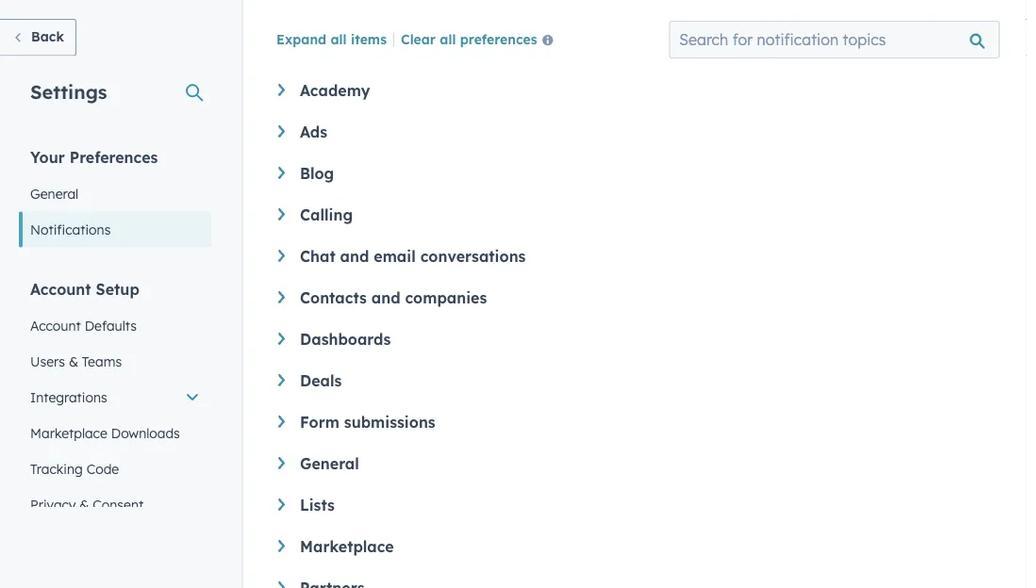 Task type: describe. For each thing, give the bounding box(es) containing it.
teams
[[82, 353, 122, 370]]

Search for notification topics search field
[[669, 21, 1000, 58]]

conversations
[[420, 247, 526, 266]]

all for expand
[[331, 30, 347, 47]]

your
[[30, 148, 65, 167]]

general link
[[19, 176, 211, 212]]

general inside general link
[[30, 185, 79, 202]]

marketplace for marketplace
[[300, 538, 394, 557]]

chat and email conversations
[[300, 247, 526, 266]]

preferences
[[70, 148, 158, 167]]

tracking code link
[[19, 451, 211, 487]]

marketplace downloads
[[30, 425, 180, 442]]

caret image for contacts and companies
[[278, 292, 285, 304]]

caret image for lists
[[278, 499, 285, 511]]

setup
[[96, 280, 139, 299]]

downloads
[[111, 425, 180, 442]]

contacts and companies
[[300, 289, 487, 308]]

notifications
[[30, 221, 111, 238]]

ads button
[[278, 123, 994, 142]]

companies
[[405, 289, 487, 308]]

users & teams link
[[19, 344, 211, 380]]

1 horizontal spatial general
[[300, 455, 359, 474]]

privacy & consent
[[30, 497, 144, 513]]

calling button
[[278, 206, 994, 225]]

caret image for marketplace
[[278, 541, 285, 553]]

preferences
[[460, 30, 537, 47]]

integrations button
[[19, 380, 211, 416]]

7 caret image from the top
[[278, 582, 285, 589]]

blog
[[300, 164, 334, 183]]

caret image for academy
[[278, 84, 285, 96]]

caret image for general
[[278, 458, 285, 470]]

account defaults
[[30, 317, 137, 334]]

general button
[[278, 455, 994, 474]]

and for chat
[[340, 247, 369, 266]]

clear all preferences button
[[401, 29, 561, 52]]

defaults
[[85, 317, 137, 334]]

& for privacy
[[80, 497, 89, 513]]

account for account setup
[[30, 280, 91, 299]]

caret image for dashboards
[[278, 333, 285, 345]]

your preferences
[[30, 148, 158, 167]]

marketplace downloads link
[[19, 416, 211, 451]]

back
[[31, 28, 64, 45]]

ads
[[300, 123, 327, 142]]

clear all preferences
[[401, 30, 537, 47]]

back link
[[0, 19, 76, 56]]

integrations
[[30, 389, 107, 406]]

settings
[[30, 80, 107, 103]]

deals button
[[278, 372, 994, 391]]

& for users
[[69, 353, 78, 370]]



Task type: vqa. For each thing, say whether or not it's contained in the screenshot.
caret icon in the Ads dropdown button
yes



Task type: locate. For each thing, give the bounding box(es) containing it.
and right 'chat'
[[340, 247, 369, 266]]

account
[[30, 280, 91, 299], [30, 317, 81, 334]]

contacts
[[300, 289, 367, 308]]

submissions
[[344, 413, 436, 432]]

marketplace down lists
[[300, 538, 394, 557]]

& inside users & teams 'link'
[[69, 353, 78, 370]]

email
[[374, 247, 416, 266]]

caret image for ads
[[278, 125, 285, 138]]

expand all items
[[276, 30, 387, 47]]

deals
[[300, 372, 342, 391]]

caret image for form submissions
[[278, 416, 285, 428]]

1 vertical spatial and
[[372, 289, 401, 308]]

6 caret image from the top
[[278, 458, 285, 470]]

account defaults link
[[19, 308, 211, 344]]

caret image inside calling dropdown button
[[278, 209, 285, 221]]

0 horizontal spatial and
[[340, 247, 369, 266]]

privacy
[[30, 497, 76, 513]]

lists
[[300, 496, 335, 515]]

1 vertical spatial general
[[300, 455, 359, 474]]

all inside button
[[440, 30, 456, 47]]

caret image for chat and email conversations
[[278, 250, 285, 262]]

1 vertical spatial account
[[30, 317, 81, 334]]

0 vertical spatial and
[[340, 247, 369, 266]]

1 horizontal spatial marketplace
[[300, 538, 394, 557]]

0 vertical spatial account
[[30, 280, 91, 299]]

and
[[340, 247, 369, 266], [372, 289, 401, 308]]

form submissions button
[[278, 413, 994, 432]]

caret image inside the form submissions dropdown button
[[278, 416, 285, 428]]

caret image inside contacts and companies dropdown button
[[278, 292, 285, 304]]

privacy & consent link
[[19, 487, 211, 523]]

chat and email conversations button
[[278, 247, 994, 266]]

account for account defaults
[[30, 317, 81, 334]]

account setup element
[[19, 279, 211, 559]]

caret image inside general dropdown button
[[278, 458, 285, 470]]

0 horizontal spatial &
[[69, 353, 78, 370]]

3 caret image from the top
[[278, 292, 285, 304]]

&
[[69, 353, 78, 370], [80, 497, 89, 513]]

account setup
[[30, 280, 139, 299]]

marketplace down integrations
[[30, 425, 107, 442]]

& inside privacy & consent link
[[80, 497, 89, 513]]

4 caret image from the top
[[278, 333, 285, 345]]

caret image for calling
[[278, 209, 285, 221]]

caret image inside the blog dropdown button
[[278, 167, 285, 179]]

0 horizontal spatial marketplace
[[30, 425, 107, 442]]

caret image inside marketplace dropdown button
[[278, 541, 285, 553]]

2 account from the top
[[30, 317, 81, 334]]

account up users
[[30, 317, 81, 334]]

1 account from the top
[[30, 280, 91, 299]]

dashboards
[[300, 330, 391, 349]]

0 horizontal spatial all
[[331, 30, 347, 47]]

consent
[[93, 497, 144, 513]]

& right privacy
[[80, 497, 89, 513]]

5 caret image from the top
[[278, 499, 285, 511]]

contacts and companies button
[[278, 289, 994, 308]]

marketplace
[[30, 425, 107, 442], [300, 538, 394, 557]]

caret image inside academy dropdown button
[[278, 84, 285, 96]]

1 vertical spatial marketplace
[[300, 538, 394, 557]]

academy
[[300, 81, 370, 100]]

general down form
[[300, 455, 359, 474]]

1 horizontal spatial and
[[372, 289, 401, 308]]

blog button
[[278, 164, 994, 183]]

all right clear
[[440, 30, 456, 47]]

caret image inside chat and email conversations dropdown button
[[278, 250, 285, 262]]

general down your at top left
[[30, 185, 79, 202]]

account up account defaults
[[30, 280, 91, 299]]

tracking code
[[30, 461, 119, 477]]

5 caret image from the top
[[278, 375, 285, 387]]

0 vertical spatial marketplace
[[30, 425, 107, 442]]

1 horizontal spatial all
[[440, 30, 456, 47]]

marketplace button
[[278, 538, 994, 557]]

calling
[[300, 206, 353, 225]]

1 caret image from the top
[[278, 84, 285, 96]]

2 all from the left
[[440, 30, 456, 47]]

caret image for deals
[[278, 375, 285, 387]]

form
[[300, 413, 340, 432]]

clear
[[401, 30, 436, 47]]

your preferences element
[[19, 147, 211, 248]]

0 vertical spatial general
[[30, 185, 79, 202]]

1 horizontal spatial &
[[80, 497, 89, 513]]

4 caret image from the top
[[278, 416, 285, 428]]

6 caret image from the top
[[278, 541, 285, 553]]

and for contacts
[[372, 289, 401, 308]]

caret image for blog
[[278, 167, 285, 179]]

expand all items button
[[276, 30, 387, 47]]

caret image
[[278, 125, 285, 138], [278, 167, 285, 179], [278, 250, 285, 262], [278, 416, 285, 428], [278, 499, 285, 511], [278, 541, 285, 553]]

general
[[30, 185, 79, 202], [300, 455, 359, 474]]

notifications link
[[19, 212, 211, 248]]

1 caret image from the top
[[278, 125, 285, 138]]

caret image inside the ads dropdown button
[[278, 125, 285, 138]]

& right users
[[69, 353, 78, 370]]

users
[[30, 353, 65, 370]]

marketplace inside account setup element
[[30, 425, 107, 442]]

caret image
[[278, 84, 285, 96], [278, 209, 285, 221], [278, 292, 285, 304], [278, 333, 285, 345], [278, 375, 285, 387], [278, 458, 285, 470], [278, 582, 285, 589]]

all left items on the left of page
[[331, 30, 347, 47]]

academy button
[[278, 81, 994, 100]]

code
[[87, 461, 119, 477]]

2 caret image from the top
[[278, 167, 285, 179]]

chat
[[300, 247, 336, 266]]

caret image inside dashboards dropdown button
[[278, 333, 285, 345]]

all for clear
[[440, 30, 456, 47]]

2 caret image from the top
[[278, 209, 285, 221]]

tracking
[[30, 461, 83, 477]]

0 horizontal spatial general
[[30, 185, 79, 202]]

expand
[[276, 30, 327, 47]]

1 all from the left
[[331, 30, 347, 47]]

caret image inside deals dropdown button
[[278, 375, 285, 387]]

marketplace for marketplace downloads
[[30, 425, 107, 442]]

0 vertical spatial &
[[69, 353, 78, 370]]

1 vertical spatial &
[[80, 497, 89, 513]]

form submissions
[[300, 413, 436, 432]]

dashboards button
[[278, 330, 994, 349]]

lists button
[[278, 496, 994, 515]]

3 caret image from the top
[[278, 250, 285, 262]]

and down email
[[372, 289, 401, 308]]

users & teams
[[30, 353, 122, 370]]

items
[[351, 30, 387, 47]]

all
[[331, 30, 347, 47], [440, 30, 456, 47]]

caret image inside the lists dropdown button
[[278, 499, 285, 511]]



